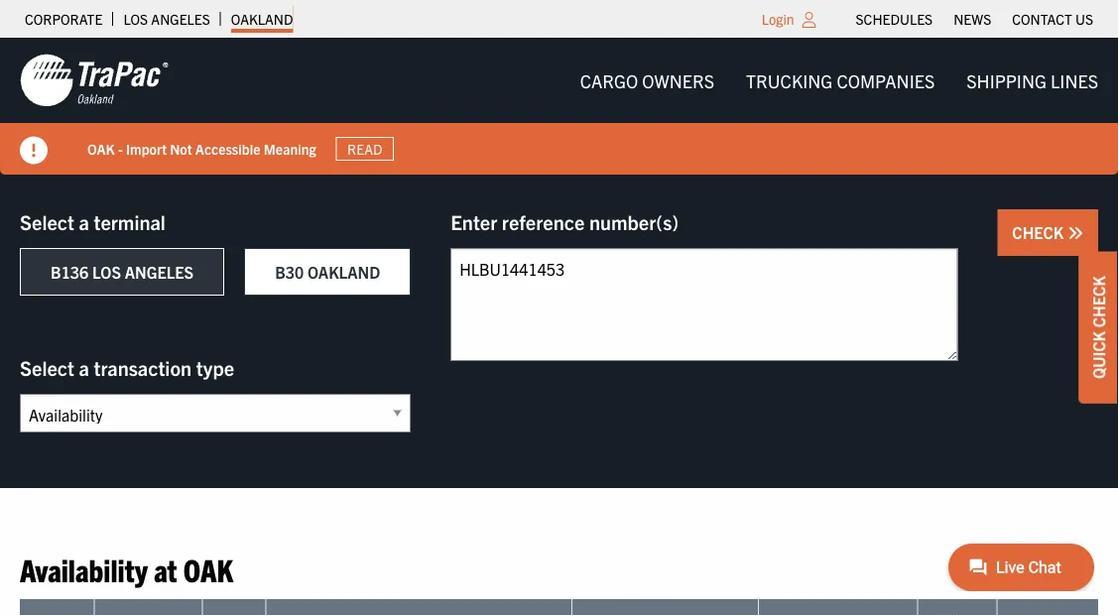 Task type: vqa. For each thing, say whether or not it's contained in the screenshot.
at
yes



Task type: locate. For each thing, give the bounding box(es) containing it.
menu bar up shipping
[[845, 5, 1104, 33]]

1 vertical spatial oak
[[183, 550, 233, 588]]

select for select a terminal
[[20, 209, 74, 234]]

number(s)
[[589, 209, 679, 234]]

select for select a transaction type
[[20, 355, 74, 379]]

0 horizontal spatial oak
[[87, 139, 115, 157]]

check inside button
[[1012, 222, 1067, 242]]

1 vertical spatial solid image
[[1067, 225, 1083, 241]]

us
[[1075, 10, 1093, 28]]

contact us link
[[1012, 5, 1093, 33]]

oak left the -
[[87, 139, 115, 157]]

los angeles
[[123, 10, 210, 28]]

menu bar down light image at the top of page
[[564, 60, 1114, 100]]

0 horizontal spatial oakland
[[231, 10, 293, 28]]

trucking
[[746, 69, 833, 91]]

trucking companies
[[746, 69, 935, 91]]

select
[[20, 209, 74, 234], [20, 355, 74, 379]]

select up b136
[[20, 209, 74, 234]]

type
[[196, 355, 234, 379]]

1 select from the top
[[20, 209, 74, 234]]

oakland image
[[20, 53, 169, 108]]

0 vertical spatial a
[[79, 209, 89, 234]]

solid image left the -
[[20, 136, 48, 164]]

1 a from the top
[[79, 209, 89, 234]]

1 vertical spatial los
[[92, 262, 121, 282]]

2 select from the top
[[20, 355, 74, 379]]

transaction
[[94, 355, 192, 379]]

1 vertical spatial check
[[1088, 276, 1108, 328]]

a left the transaction
[[79, 355, 89, 379]]

oak inside banner
[[87, 139, 115, 157]]

2 a from the top
[[79, 355, 89, 379]]

cargo
[[580, 69, 638, 91]]

los right corporate in the left of the page
[[123, 10, 148, 28]]

not
[[170, 139, 192, 157]]

a left the terminal
[[79, 209, 89, 234]]

1 horizontal spatial los
[[123, 10, 148, 28]]

0 vertical spatial oak
[[87, 139, 115, 157]]

at
[[154, 550, 177, 588]]

menu bar containing cargo owners
[[564, 60, 1114, 100]]

banner containing cargo owners
[[0, 38, 1118, 175]]

owners
[[642, 69, 714, 91]]

a for terminal
[[79, 209, 89, 234]]

b30
[[275, 262, 304, 282]]

los right b136
[[92, 262, 121, 282]]

b136
[[51, 262, 89, 282]]

enter reference number(s)
[[451, 209, 679, 234]]

0 vertical spatial oakland
[[231, 10, 293, 28]]

1 horizontal spatial oakland
[[307, 262, 380, 282]]

check
[[1012, 222, 1067, 242], [1088, 276, 1108, 328]]

1 vertical spatial menu bar
[[564, 60, 1114, 100]]

solid image up the quick check link
[[1067, 225, 1083, 241]]

oakland right los angeles
[[231, 10, 293, 28]]

0 horizontal spatial solid image
[[20, 136, 48, 164]]

1 horizontal spatial check
[[1088, 276, 1108, 328]]

0 vertical spatial check
[[1012, 222, 1067, 242]]

oak right at
[[183, 550, 233, 588]]

angeles down the terminal
[[125, 262, 194, 282]]

select left the transaction
[[20, 355, 74, 379]]

0 vertical spatial menu bar
[[845, 5, 1104, 33]]

shipping lines
[[967, 69, 1098, 91]]

1 vertical spatial a
[[79, 355, 89, 379]]

quick check
[[1088, 276, 1108, 379]]

oak - import not accessible meaning
[[87, 139, 316, 157]]

import
[[126, 139, 167, 157]]

solid image
[[20, 136, 48, 164], [1067, 225, 1083, 241]]

1 horizontal spatial solid image
[[1067, 225, 1083, 241]]

los
[[123, 10, 148, 28], [92, 262, 121, 282]]

banner
[[0, 38, 1118, 175]]

login link
[[762, 10, 794, 28]]

oak
[[87, 139, 115, 157], [183, 550, 233, 588]]

quick check link
[[1078, 251, 1118, 404]]

menu bar
[[845, 5, 1104, 33], [564, 60, 1114, 100]]

angeles left oakland link
[[151, 10, 210, 28]]

0 vertical spatial select
[[20, 209, 74, 234]]

oakland
[[231, 10, 293, 28], [307, 262, 380, 282]]

a
[[79, 209, 89, 234], [79, 355, 89, 379]]

reference
[[502, 209, 585, 234]]

lines
[[1051, 69, 1098, 91]]

check button
[[997, 209, 1098, 256]]

quick
[[1088, 331, 1108, 379]]

0 horizontal spatial check
[[1012, 222, 1067, 242]]

login
[[762, 10, 794, 28]]

menu bar inside banner
[[564, 60, 1114, 100]]

1 vertical spatial select
[[20, 355, 74, 379]]

oakland right b30
[[307, 262, 380, 282]]

meaning
[[264, 139, 316, 157]]

Enter reference number(s) text field
[[451, 248, 958, 361]]

corporate link
[[25, 5, 103, 33]]

angeles
[[151, 10, 210, 28], [125, 262, 194, 282]]

shipping lines link
[[951, 60, 1114, 100]]

1 vertical spatial oakland
[[307, 262, 380, 282]]

1 horizontal spatial oak
[[183, 550, 233, 588]]



Task type: describe. For each thing, give the bounding box(es) containing it.
cargo owners link
[[564, 60, 730, 100]]

contact us
[[1012, 10, 1093, 28]]

news link
[[954, 5, 991, 33]]

schedules link
[[856, 5, 933, 33]]

-
[[118, 139, 123, 157]]

accessible
[[195, 139, 260, 157]]

0 vertical spatial los
[[123, 10, 148, 28]]

read link
[[336, 137, 394, 161]]

availability
[[20, 550, 148, 588]]

schedules
[[856, 10, 933, 28]]

contact
[[1012, 10, 1072, 28]]

cargo owners
[[580, 69, 714, 91]]

light image
[[802, 12, 816, 28]]

a for transaction
[[79, 355, 89, 379]]

companies
[[837, 69, 935, 91]]

los angeles link
[[123, 5, 210, 33]]

0 horizontal spatial los
[[92, 262, 121, 282]]

enter
[[451, 209, 497, 234]]

shipping
[[967, 69, 1047, 91]]

solid image inside check button
[[1067, 225, 1083, 241]]

trucking companies link
[[730, 60, 951, 100]]

select a terminal
[[20, 209, 166, 234]]

availability at oak
[[20, 550, 233, 588]]

oakland link
[[231, 5, 293, 33]]

read
[[347, 140, 382, 158]]

0 vertical spatial solid image
[[20, 136, 48, 164]]

b30 oakland
[[275, 262, 380, 282]]

terminal
[[94, 209, 166, 234]]

1 vertical spatial angeles
[[125, 262, 194, 282]]

corporate
[[25, 10, 103, 28]]

news
[[954, 10, 991, 28]]

select a transaction type
[[20, 355, 234, 379]]

menu bar containing schedules
[[845, 5, 1104, 33]]

0 vertical spatial angeles
[[151, 10, 210, 28]]

b136 los angeles
[[51, 262, 194, 282]]



